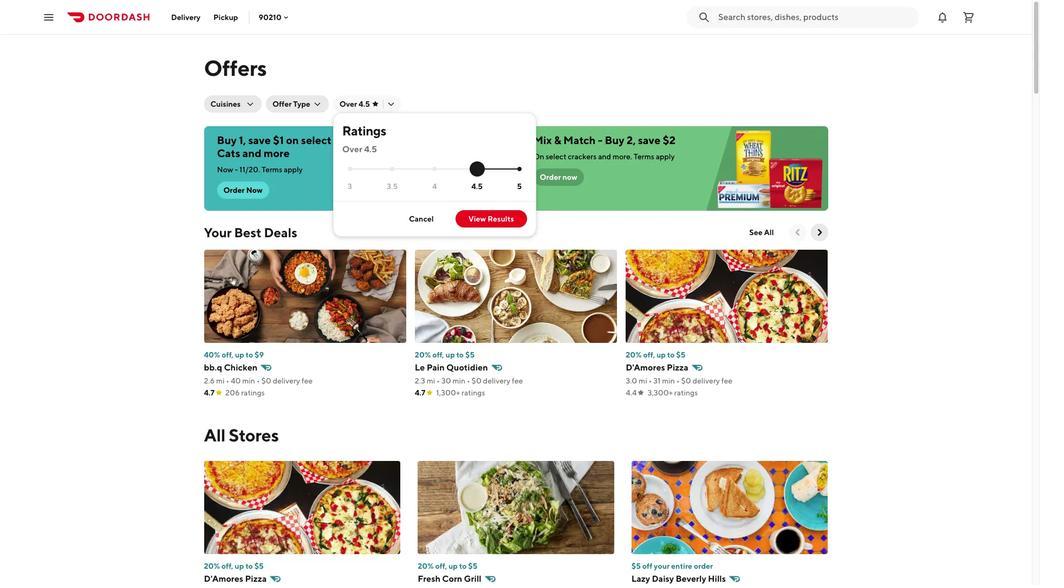 Task type: locate. For each thing, give the bounding box(es) containing it.
now down cats
[[217, 165, 233, 174]]

1 delivery from the left
[[273, 377, 300, 385]]

0 horizontal spatial order
[[224, 186, 245, 195]]

4
[[433, 182, 437, 191]]

and
[[243, 147, 262, 159], [599, 152, 612, 161]]

min right 31
[[663, 377, 675, 385]]

over up 'ratings'
[[340, 100, 357, 108]]

pizza
[[667, 363, 689, 373], [245, 574, 267, 584]]

1 horizontal spatial pizza
[[667, 363, 689, 373]]

off, for 31
[[644, 351, 655, 359]]

4.7
[[204, 389, 215, 397], [415, 389, 426, 397]]

0 horizontal spatial and
[[243, 147, 262, 159]]

0 vertical spatial apply
[[656, 152, 675, 161]]

1 horizontal spatial d'amores
[[626, 363, 666, 373]]

- up "on select crackers and more. terms apply"
[[598, 134, 603, 146]]

-
[[598, 134, 603, 146], [235, 165, 238, 174]]

1 horizontal spatial save
[[638, 134, 661, 146]]

1 vertical spatial terms
[[262, 165, 282, 174]]

1 vertical spatial d'amores
[[204, 574, 243, 584]]

3 ratings from the left
[[675, 389, 698, 397]]

results
[[488, 215, 514, 223]]

1 horizontal spatial fee
[[512, 377, 523, 385]]

$0 down quotidien
[[472, 377, 482, 385]]

tidy
[[334, 134, 356, 146]]

2 horizontal spatial $0
[[682, 377, 692, 385]]

1 horizontal spatial apply
[[656, 152, 675, 161]]

buy left 2,
[[605, 134, 625, 146]]

0 horizontal spatial delivery
[[273, 377, 300, 385]]

0 horizontal spatial select
[[301, 134, 332, 146]]

best
[[234, 225, 262, 240]]

0 vertical spatial now
[[217, 165, 233, 174]]

0 horizontal spatial now
[[217, 165, 233, 174]]

2,
[[627, 134, 636, 146]]

2 min from the left
[[453, 377, 466, 385]]

your best deals link
[[204, 224, 297, 241]]

ratings down 2.6 mi • 40 min • $0 delivery fee
[[241, 389, 265, 397]]

mix
[[534, 134, 552, 146]]

1 buy from the left
[[217, 134, 237, 146]]

buy up cats
[[217, 134, 237, 146]]

offer
[[273, 100, 292, 108]]

1 horizontal spatial order
[[540, 173, 561, 182]]

1 horizontal spatial 4.7
[[415, 389, 426, 397]]

previous button of carousel image
[[793, 227, 804, 238]]

1 vertical spatial 4.5
[[364, 144, 377, 155]]

2 horizontal spatial min
[[663, 377, 675, 385]]

0 vertical spatial 4.5
[[359, 100, 370, 108]]

buy inside buy 1, save $1 on select tidy cats and more
[[217, 134, 237, 146]]

3 mi from the left
[[639, 377, 648, 385]]

over
[[340, 100, 357, 108], [343, 144, 363, 155]]

more
[[264, 147, 290, 159]]

over up 3 stars and over icon
[[343, 144, 363, 155]]

order for mix & match - buy 2, save $2
[[540, 173, 561, 182]]

1 horizontal spatial min
[[453, 377, 466, 385]]

0 vertical spatial over 4.5
[[340, 100, 370, 108]]

0 horizontal spatial apply
[[284, 165, 303, 174]]

terms down more
[[262, 165, 282, 174]]

1 • from the left
[[226, 377, 229, 385]]

1 horizontal spatial -
[[598, 134, 603, 146]]

0 horizontal spatial buy
[[217, 134, 237, 146]]

terms
[[634, 152, 655, 161], [262, 165, 282, 174]]

2 $0 from the left
[[472, 377, 482, 385]]

• down quotidien
[[467, 377, 470, 385]]

ratings down the 2.3 mi • 30 min • $0 delivery fee
[[462, 389, 486, 397]]

3
[[348, 182, 352, 191]]

corn
[[443, 574, 463, 584]]

3.5
[[387, 182, 398, 191]]

0 horizontal spatial terms
[[262, 165, 282, 174]]

4.5 up 'ratings'
[[359, 100, 370, 108]]

1 mi from the left
[[216, 377, 225, 385]]

ratings for d'amores pizza
[[675, 389, 698, 397]]

mi for d'amores
[[639, 377, 648, 385]]

up
[[235, 351, 244, 359], [446, 351, 455, 359], [657, 351, 666, 359], [235, 562, 244, 571], [449, 562, 458, 571]]

0 horizontal spatial d'amores
[[204, 574, 243, 584]]

up for 30
[[446, 351, 455, 359]]

min for pizza
[[663, 377, 675, 385]]

on
[[534, 152, 545, 161]]

order down the 11/20. on the top of page
[[224, 186, 245, 195]]

2 delivery from the left
[[483, 377, 511, 385]]

0 vertical spatial order
[[540, 173, 561, 182]]

1 horizontal spatial delivery
[[483, 377, 511, 385]]

30
[[442, 377, 451, 385]]

delivery for le pain quotidien
[[483, 377, 511, 385]]

pain
[[427, 363, 445, 373]]

beverly
[[676, 574, 707, 584]]

1 save from the left
[[248, 134, 271, 146]]

0 vertical spatial pizza
[[667, 363, 689, 373]]

over inside button
[[340, 100, 357, 108]]

bb.q chicken
[[204, 363, 258, 373]]

see
[[750, 228, 763, 237]]

over 4.5
[[340, 100, 370, 108], [343, 144, 377, 155]]

save
[[248, 134, 271, 146], [638, 134, 661, 146]]

$9
[[255, 351, 264, 359]]

ratings down 3.0 mi • 31 min • $0 delivery fee at the bottom right of page
[[675, 389, 698, 397]]

over 4.5 up 'ratings'
[[340, 100, 370, 108]]

5 stars and over image
[[518, 167, 522, 171]]

0 horizontal spatial pizza
[[245, 574, 267, 584]]

min up the 1,300+ ratings
[[453, 377, 466, 385]]

0 horizontal spatial fee
[[302, 377, 313, 385]]

apply down more
[[284, 165, 303, 174]]

3 delivery from the left
[[693, 377, 720, 385]]

view
[[469, 215, 486, 223]]

1 horizontal spatial buy
[[605, 134, 625, 146]]

offer type
[[273, 100, 311, 108]]

1 fee from the left
[[302, 377, 313, 385]]

1 vertical spatial select
[[546, 152, 567, 161]]

now down the 11/20. on the top of page
[[246, 186, 263, 195]]

$0
[[262, 377, 271, 385], [472, 377, 482, 385], [682, 377, 692, 385]]

1 vertical spatial over 4.5
[[343, 144, 377, 155]]

1 horizontal spatial $0
[[472, 377, 482, 385]]

delivery
[[273, 377, 300, 385], [483, 377, 511, 385], [693, 377, 720, 385]]

5
[[517, 182, 522, 191]]

0 horizontal spatial -
[[235, 165, 238, 174]]

• left 30
[[437, 377, 440, 385]]

delivery right '40'
[[273, 377, 300, 385]]

terms down 2,
[[634, 152, 655, 161]]

to
[[246, 351, 253, 359], [457, 351, 464, 359], [668, 351, 675, 359], [246, 562, 253, 571], [460, 562, 467, 571]]

hills
[[709, 574, 726, 584]]

3 fee from the left
[[722, 377, 733, 385]]

all
[[765, 228, 774, 237], [204, 425, 226, 446]]

• left 31
[[649, 377, 652, 385]]

select down &
[[546, 152, 567, 161]]

1 horizontal spatial mi
[[427, 377, 435, 385]]

2 horizontal spatial fee
[[722, 377, 733, 385]]

$5
[[466, 351, 475, 359], [677, 351, 686, 359], [255, 562, 264, 571], [469, 562, 478, 571], [632, 562, 641, 571]]

• up 3,300+ ratings
[[677, 377, 680, 385]]

0 horizontal spatial min
[[242, 377, 255, 385]]

0 vertical spatial select
[[301, 134, 332, 146]]

• left '40'
[[226, 377, 229, 385]]

1 horizontal spatial now
[[246, 186, 263, 195]]

order inside order now button
[[224, 186, 245, 195]]

mi for bb.q
[[216, 377, 225, 385]]

1 horizontal spatial terms
[[634, 152, 655, 161]]

mix & match - buy 2, save $2
[[534, 134, 676, 146]]

off,
[[222, 351, 234, 359], [433, 351, 444, 359], [644, 351, 655, 359], [222, 562, 233, 571], [436, 562, 447, 571]]

crackers
[[568, 152, 597, 161]]

40%
[[204, 351, 220, 359]]

0 vertical spatial d'amores pizza
[[626, 363, 689, 373]]

save right 1,
[[248, 134, 271, 146]]

off, for 40
[[222, 351, 234, 359]]

• up 206 ratings
[[257, 377, 260, 385]]

0 horizontal spatial mi
[[216, 377, 225, 385]]

4 • from the left
[[467, 377, 470, 385]]

- left the 11/20. on the top of page
[[235, 165, 238, 174]]

all right see
[[765, 228, 774, 237]]

20%
[[415, 351, 431, 359], [626, 351, 642, 359], [204, 562, 220, 571], [418, 562, 434, 571]]

select right the on
[[301, 134, 332, 146]]

and down mix & match - buy 2, save $2
[[599, 152, 612, 161]]

all left stores
[[204, 425, 226, 446]]

ratings
[[241, 389, 265, 397], [462, 389, 486, 397], [675, 389, 698, 397]]

2 horizontal spatial ratings
[[675, 389, 698, 397]]

0 horizontal spatial ratings
[[241, 389, 265, 397]]

fee for le pain quotidien
[[512, 377, 523, 385]]

mi
[[216, 377, 225, 385], [427, 377, 435, 385], [639, 377, 648, 385]]

20% off, up to $5
[[415, 351, 475, 359], [626, 351, 686, 359], [204, 562, 264, 571], [418, 562, 478, 571]]

4.7 down 2.6
[[204, 389, 215, 397]]

order left the now
[[540, 173, 561, 182]]

delivery down quotidien
[[483, 377, 511, 385]]

apply down $2
[[656, 152, 675, 161]]

delivery up 3,300+ ratings
[[693, 377, 720, 385]]

1 vertical spatial all
[[204, 425, 226, 446]]

quotidien
[[447, 363, 488, 373]]

•
[[226, 377, 229, 385], [257, 377, 260, 385], [437, 377, 440, 385], [467, 377, 470, 385], [649, 377, 652, 385], [677, 377, 680, 385]]

1 horizontal spatial d'amores pizza
[[626, 363, 689, 373]]

now
[[217, 165, 233, 174], [246, 186, 263, 195]]

save right 2,
[[638, 134, 661, 146]]

0 vertical spatial d'amores
[[626, 363, 666, 373]]

and down 1,
[[243, 147, 262, 159]]

2 horizontal spatial delivery
[[693, 377, 720, 385]]

daisy
[[652, 574, 675, 584]]

0 horizontal spatial 4.7
[[204, 389, 215, 397]]

bb.q
[[204, 363, 222, 373]]

3 min from the left
[[663, 377, 675, 385]]

2 ratings from the left
[[462, 389, 486, 397]]

0 horizontal spatial $0
[[262, 377, 271, 385]]

next button of carousel image
[[815, 227, 825, 238]]

offer type button
[[266, 95, 329, 113]]

0 vertical spatial terms
[[634, 152, 655, 161]]

1 vertical spatial d'amores pizza
[[204, 574, 267, 584]]

4.5
[[359, 100, 370, 108], [364, 144, 377, 155], [472, 182, 483, 191]]

1 horizontal spatial ratings
[[462, 389, 486, 397]]

1 vertical spatial pizza
[[245, 574, 267, 584]]

over 4.5 inside button
[[340, 100, 370, 108]]

min
[[242, 377, 255, 385], [453, 377, 466, 385], [663, 377, 675, 385]]

3 $0 from the left
[[682, 377, 692, 385]]

buy 1, save $1 on select tidy cats and more
[[217, 134, 356, 159]]

4.5 down 'ratings'
[[364, 144, 377, 155]]

$0 for d'amores pizza
[[682, 377, 692, 385]]

1 vertical spatial over
[[343, 144, 363, 155]]

mi right 2.3
[[427, 377, 435, 385]]

3 • from the left
[[437, 377, 440, 385]]

order inside order now button
[[540, 173, 561, 182]]

mi right '3.0'
[[639, 377, 648, 385]]

2 save from the left
[[638, 134, 661, 146]]

1 4.7 from the left
[[204, 389, 215, 397]]

31
[[654, 377, 661, 385]]

0 vertical spatial -
[[598, 134, 603, 146]]

2 horizontal spatial mi
[[639, 377, 648, 385]]

pickup
[[214, 13, 238, 21]]

mi right 2.6
[[216, 377, 225, 385]]

0 horizontal spatial save
[[248, 134, 271, 146]]

1 vertical spatial order
[[224, 186, 245, 195]]

notification bell image
[[937, 11, 950, 24]]

$0 up 206 ratings
[[262, 377, 271, 385]]

2 vertical spatial 4.5
[[472, 182, 483, 191]]

1 ratings from the left
[[241, 389, 265, 397]]

4.5 down 4.5 stars and over image
[[472, 182, 483, 191]]

1 $0 from the left
[[262, 377, 271, 385]]

le pain quotidien
[[415, 363, 488, 373]]

1 horizontal spatial and
[[599, 152, 612, 161]]

1 horizontal spatial all
[[765, 228, 774, 237]]

3.5 stars and over image
[[390, 167, 395, 171]]

1 vertical spatial now
[[246, 186, 263, 195]]

min for chicken
[[242, 377, 255, 385]]

2 mi from the left
[[427, 377, 435, 385]]

min up 206 ratings
[[242, 377, 255, 385]]

2 4.7 from the left
[[415, 389, 426, 397]]

over 4.5 down 'ratings'
[[343, 144, 377, 155]]

0 horizontal spatial d'amores pizza
[[204, 574, 267, 584]]

0 vertical spatial over
[[340, 100, 357, 108]]

cancel
[[409, 215, 434, 223]]

4.7 down 2.3
[[415, 389, 426, 397]]

$0 up 3,300+ ratings
[[682, 377, 692, 385]]

1 min from the left
[[242, 377, 255, 385]]

d'amores pizza
[[626, 363, 689, 373], [204, 574, 267, 584]]

2 fee from the left
[[512, 377, 523, 385]]



Task type: describe. For each thing, give the bounding box(es) containing it.
order
[[694, 562, 714, 571]]

3.0 mi • 31 min • $0 delivery fee
[[626, 377, 733, 385]]

3,300+
[[648, 389, 673, 397]]

off, for 30
[[433, 351, 444, 359]]

offers
[[204, 55, 267, 81]]

ratings for bb.q chicken
[[241, 389, 265, 397]]

entire
[[672, 562, 693, 571]]

more.
[[613, 152, 633, 161]]

90210
[[259, 13, 282, 21]]

match
[[564, 134, 596, 146]]

$5 off your entire order
[[632, 562, 714, 571]]

now inside order now button
[[246, 186, 263, 195]]

now
[[563, 173, 578, 182]]

11/20.
[[240, 165, 260, 174]]

4.5 inside button
[[359, 100, 370, 108]]

2.3 mi • 30 min • $0 delivery fee
[[415, 377, 523, 385]]

delivery
[[171, 13, 201, 21]]

4.7 for bb.q
[[204, 389, 215, 397]]

Store search: begin typing to search for stores available on DoorDash text field
[[719, 11, 913, 23]]

4 stars and over image
[[433, 167, 437, 171]]

on
[[286, 134, 299, 146]]

cats
[[217, 147, 240, 159]]

to for 31
[[668, 351, 675, 359]]

2.3
[[415, 377, 426, 385]]

0 items, open order cart image
[[963, 11, 976, 24]]

see all
[[750, 228, 774, 237]]

and inside buy 1, save $1 on select tidy cats and more
[[243, 147, 262, 159]]

1,300+
[[437, 389, 460, 397]]

over 4.5 button
[[333, 95, 401, 113]]

fresh
[[418, 574, 441, 584]]

1 vertical spatial -
[[235, 165, 238, 174]]

stores
[[229, 425, 279, 446]]

your
[[204, 225, 232, 240]]

delivery for bb.q chicken
[[273, 377, 300, 385]]

open menu image
[[42, 11, 55, 24]]

$1
[[273, 134, 284, 146]]

order now
[[224, 186, 263, 195]]

3 stars and over image
[[348, 167, 352, 171]]

0 horizontal spatial all
[[204, 425, 226, 446]]

2 • from the left
[[257, 377, 260, 385]]

your
[[654, 562, 670, 571]]

up for 40
[[235, 351, 244, 359]]

40
[[231, 377, 241, 385]]

cuisines button
[[204, 95, 262, 113]]

min for pain
[[453, 377, 466, 385]]

delivery button
[[165, 8, 207, 26]]

90210 button
[[259, 13, 290, 21]]

5 • from the left
[[649, 377, 652, 385]]

mi for le
[[427, 377, 435, 385]]

all stores
[[204, 425, 279, 446]]

your best deals
[[204, 225, 297, 240]]

le
[[415, 363, 425, 373]]

view results button
[[456, 210, 527, 228]]

lazy daisy beverly hills
[[632, 574, 726, 584]]

delivery for d'amores pizza
[[693, 377, 720, 385]]

off
[[643, 562, 653, 571]]

1,
[[239, 134, 246, 146]]

206 ratings
[[226, 389, 265, 397]]

206
[[226, 389, 240, 397]]

order now button
[[534, 169, 584, 186]]

chicken
[[224, 363, 258, 373]]

fee for bb.q chicken
[[302, 377, 313, 385]]

select inside buy 1, save $1 on select tidy cats and more
[[301, 134, 332, 146]]

fresh corn grill
[[418, 574, 482, 584]]

save inside buy 1, save $1 on select tidy cats and more
[[248, 134, 271, 146]]

ratings for le pain quotidien
[[462, 389, 486, 397]]

$2
[[663, 134, 676, 146]]

2 buy from the left
[[605, 134, 625, 146]]

ratings
[[343, 123, 386, 138]]

cuisines
[[211, 100, 241, 108]]

&
[[555, 134, 562, 146]]

2.6
[[204, 377, 215, 385]]

6 • from the left
[[677, 377, 680, 385]]

order for buy 1, save $1 on select tidy cats and more
[[224, 186, 245, 195]]

4.5 stars and over image
[[475, 167, 480, 171]]

2.6 mi • 40 min • $0 delivery fee
[[204, 377, 313, 385]]

4.4
[[626, 389, 637, 397]]

pickup button
[[207, 8, 245, 26]]

1 horizontal spatial select
[[546, 152, 567, 161]]

to for 30
[[457, 351, 464, 359]]

on select crackers and more. terms apply
[[534, 152, 675, 161]]

type
[[293, 100, 311, 108]]

$0 for bb.q chicken
[[262, 377, 271, 385]]

0 vertical spatial all
[[765, 228, 774, 237]]

fee for d'amores pizza
[[722, 377, 733, 385]]

$0 for le pain quotidien
[[472, 377, 482, 385]]

3,300+ ratings
[[648, 389, 698, 397]]

view results
[[469, 215, 514, 223]]

up for 31
[[657, 351, 666, 359]]

order now button
[[217, 182, 269, 199]]

to for 40
[[246, 351, 253, 359]]

now - 11/20. terms apply
[[217, 165, 303, 174]]

4.7 for le
[[415, 389, 426, 397]]

1 vertical spatial apply
[[284, 165, 303, 174]]

3.0
[[626, 377, 638, 385]]

lazy
[[632, 574, 651, 584]]

deals
[[264, 225, 297, 240]]

1,300+ ratings
[[437, 389, 486, 397]]

40% off, up to $9
[[204, 351, 264, 359]]

see all link
[[743, 224, 781, 241]]

grill
[[464, 574, 482, 584]]

order now
[[540, 173, 578, 182]]

cancel button
[[396, 210, 447, 228]]



Task type: vqa. For each thing, say whether or not it's contained in the screenshot.
Over
yes



